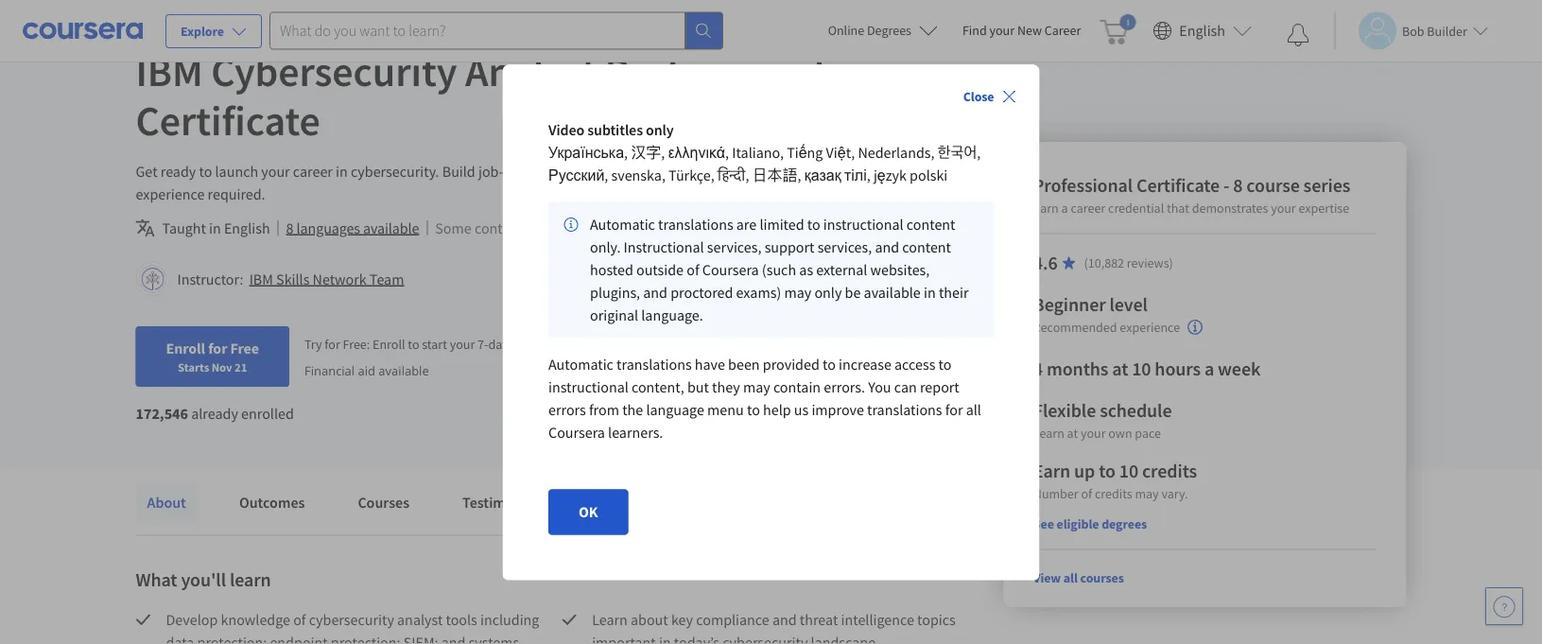 Task type: locate. For each thing, give the bounding box(es) containing it.
8 left "languages" in the top left of the page
[[286, 219, 294, 238]]

1 vertical spatial coursera
[[548, 423, 605, 442]]

2 vertical spatial of
[[293, 611, 306, 630]]

1 horizontal spatial be
[[845, 283, 861, 302]]

all left flexible
[[966, 400, 981, 419]]

already
[[191, 404, 238, 423]]

0 horizontal spatial the
[[622, 400, 643, 419]]

outcomes link
[[228, 482, 316, 524]]

русский,
[[548, 166, 608, 185]]

0 vertical spatial experience
[[136, 185, 205, 204]]

to left start
[[408, 336, 420, 353]]

instructional
[[623, 238, 704, 257]]

content right some
[[475, 219, 524, 238]]

compliance
[[696, 611, 770, 630]]

be down external
[[845, 283, 861, 302]]

today's
[[674, 633, 720, 644]]

0 horizontal spatial coursera
[[548, 423, 605, 442]]

credits up vary.
[[1143, 459, 1198, 483]]

0 horizontal spatial services,
[[707, 238, 761, 257]]

4
[[1034, 357, 1043, 381]]

services, up external
[[817, 238, 872, 257]]

analyst
[[397, 611, 443, 630]]

and
[[875, 238, 899, 257], [643, 283, 667, 302], [773, 611, 797, 630], [441, 633, 466, 644]]

degrees
[[1102, 516, 1148, 533]]

services, down are
[[707, 238, 761, 257]]

0 horizontal spatial only
[[646, 120, 674, 139]]

8 inside professional certificate - 8 course series earn a career credential that demonstrates your expertise
[[1234, 174, 1243, 197]]

0 horizontal spatial career
[[293, 162, 333, 181]]

career left credential
[[1071, 200, 1106, 217]]

0 vertical spatial access
[[532, 336, 568, 353]]

and inside "learn about key compliance and threat intelligence topics important in today's cybersecurity landscape."
[[773, 611, 797, 630]]

0 vertical spatial coursera
[[702, 260, 759, 279]]

1 horizontal spatial the
[[732, 162, 753, 181]]

for
[[577, 162, 595, 181], [325, 336, 340, 353], [208, 339, 227, 358], [945, 400, 963, 419]]

1 vertical spatial certificate
[[1137, 174, 1220, 197]]

and up websites,
[[875, 238, 899, 257]]

1 horizontal spatial instructional
[[823, 215, 904, 234]]

1 horizontal spatial 8
[[1234, 174, 1243, 197]]

0 horizontal spatial enroll
[[166, 339, 205, 358]]

1 horizontal spatial enroll
[[373, 336, 405, 353]]

of up 'endpoint'
[[293, 611, 306, 630]]

months
[[1047, 357, 1109, 381]]

0 horizontal spatial protection;
[[197, 633, 267, 644]]

2 earn from the top
[[1034, 459, 1071, 483]]

may down been
[[743, 378, 770, 397]]

for down report
[[945, 400, 963, 419]]

analyst
[[465, 45, 597, 97]]

1 vertical spatial translations
[[616, 355, 692, 374]]

1 horizontal spatial services,
[[817, 238, 872, 257]]

translations up content,
[[616, 355, 692, 374]]

professional up "ελληνικά,"
[[605, 45, 826, 97]]

proctored
[[670, 283, 733, 302]]

0 vertical spatial earn
[[1034, 200, 1059, 217]]

your
[[990, 22, 1015, 39], [261, 162, 290, 181], [1271, 200, 1297, 217], [450, 336, 475, 353], [1081, 425, 1106, 442]]

2 ready from the left
[[504, 162, 539, 181]]

instructional inside "automatic translations are limited to instructional content only. instructional services, support services, and content hosted outside of coursera (such as external websites, plugins, and proctored exams) may only be available in their original language."
[[823, 215, 904, 234]]

only up 汉字,
[[646, 120, 674, 139]]

1 vertical spatial credits
[[1095, 485, 1133, 502]]

1 services, from the left
[[707, 238, 761, 257]]

1 vertical spatial ibm
[[249, 270, 273, 289]]

21
[[235, 360, 247, 375]]

日本語,
[[752, 166, 801, 185]]

automatic
[[590, 215, 655, 234], [548, 355, 613, 374]]

ready
[[161, 162, 196, 181], [504, 162, 539, 181]]

1 vertical spatial be
[[845, 283, 861, 302]]

8 languages available
[[286, 219, 419, 238]]

1 horizontal spatial experience
[[1120, 319, 1181, 336]]

automatic up the only.
[[590, 215, 655, 234]]

1 horizontal spatial access
[[894, 355, 935, 374]]

1 horizontal spatial of
[[686, 260, 699, 279]]

external
[[816, 260, 867, 279]]

view all courses
[[1034, 569, 1125, 586]]

1 vertical spatial only
[[814, 283, 842, 302]]

2 horizontal spatial of
[[1082, 485, 1093, 502]]

1 horizontal spatial protection;
[[331, 633, 401, 644]]

career up "languages" in the top left of the page
[[293, 162, 333, 181]]

1 earn from the top
[[1034, 200, 1059, 217]]

at right months
[[1113, 357, 1129, 381]]

automatic down free
[[548, 355, 613, 374]]

career inside get ready to launch your career in cybersecurity. build job-ready skills for an in-demand role in the field, no degree or prior experience required.
[[293, 162, 333, 181]]

1 vertical spatial a
[[1205, 357, 1215, 381]]

us
[[794, 400, 809, 419]]

shopping cart: 1 item image
[[1100, 14, 1136, 44]]

english right shopping cart: 1 item image
[[1180, 21, 1226, 40]]

your down course
[[1271, 200, 1297, 217]]

1 vertical spatial learn
[[592, 611, 628, 630]]

in inside "learn about key compliance and threat intelligence topics important in today's cybersecurity landscape."
[[659, 633, 671, 644]]

and down tools
[[441, 633, 466, 644]]

2 vertical spatial available
[[379, 362, 429, 379]]

only down external
[[814, 283, 842, 302]]

0 vertical spatial certificate
[[136, 94, 320, 147]]

for inside enroll for free starts nov 21
[[208, 339, 227, 358]]

1 horizontal spatial coursera
[[702, 260, 759, 279]]

to inside "automatic translations are limited to instructional content only. instructional services, support services, and content hosted outside of coursera (such as external websites, plugins, and proctored exams) may only be available in their original language."
[[807, 215, 820, 234]]

8 inside the 8 languages available 'button'
[[286, 219, 294, 238]]

build
[[442, 162, 476, 181]]

0 horizontal spatial learn
[[592, 611, 628, 630]]

ibm image
[[136, 0, 250, 32]]

0 vertical spatial available
[[363, 219, 419, 238]]

have
[[695, 355, 725, 374]]

0 vertical spatial 10
[[1132, 357, 1152, 381]]

1 horizontal spatial cybersecurity
[[723, 633, 808, 644]]

a left credential
[[1062, 200, 1069, 217]]

0 vertical spatial 8
[[1234, 174, 1243, 197]]

certificate up that
[[1137, 174, 1220, 197]]

and left threat
[[773, 611, 797, 630]]

1 vertical spatial instructional
[[548, 378, 628, 397]]

from
[[589, 400, 619, 419]]

languages
[[297, 219, 360, 238]]

0 horizontal spatial 8
[[286, 219, 294, 238]]

for inside automatic translations have been provided to increase access to instructional content, but they may contain errors. you can report errors from the language menu to help us improve translations for all coursera learners.
[[945, 400, 963, 419]]

available up team
[[363, 219, 419, 238]]

0 horizontal spatial ready
[[161, 162, 196, 181]]

for right the try
[[325, 336, 340, 353]]

find your new career
[[963, 22, 1082, 39]]

ibm cybersecurity analyst professional certificate
[[136, 45, 826, 147]]

the up the learners.
[[622, 400, 643, 419]]

1 vertical spatial all
[[1064, 569, 1078, 586]]

be right "not" at left top
[[581, 219, 597, 238]]

view all courses link
[[1034, 569, 1125, 586]]

of up proctored
[[686, 260, 699, 279]]

available down websites,
[[864, 283, 921, 302]]

10 up "number of credits may vary."
[[1120, 459, 1139, 483]]

find
[[963, 22, 987, 39]]

week
[[1218, 357, 1261, 381]]

ok button
[[548, 489, 628, 535]]

1 horizontal spatial english
[[1180, 21, 1226, 40]]

10
[[1132, 357, 1152, 381], [1120, 459, 1139, 483]]

0 horizontal spatial a
[[1062, 200, 1069, 217]]

0 horizontal spatial instructional
[[548, 378, 628, 397]]

help
[[763, 400, 791, 419]]

all right view
[[1064, 569, 1078, 586]]

experience down get
[[136, 185, 205, 204]]

get
[[136, 162, 158, 181]]

your right launch
[[261, 162, 290, 181]]

1 vertical spatial automatic
[[548, 355, 613, 374]]

हिन्दी,
[[717, 166, 749, 185]]

1 vertical spatial the
[[622, 400, 643, 419]]

course
[[1247, 174, 1300, 197]]

1 horizontal spatial ready
[[504, 162, 539, 181]]

earn up 4.6
[[1034, 200, 1059, 217]]

dialog containing video subtitles only
[[503, 0, 1040, 580]]

0 vertical spatial credits
[[1143, 459, 1198, 483]]

for up nov
[[208, 339, 227, 358]]

services,
[[707, 238, 761, 257], [817, 238, 872, 257]]

an
[[598, 162, 614, 181]]

enroll inside enroll for free starts nov 21
[[166, 339, 205, 358]]

role
[[689, 162, 714, 181]]

1 horizontal spatial learn
[[1034, 425, 1065, 442]]

in inside "automatic translations are limited to instructional content only. instructional services, support services, and content hosted outside of coursera (such as external websites, plugins, and proctored exams) may only be available in their original language."
[[924, 283, 936, 302]]

0 vertical spatial automatic
[[590, 215, 655, 234]]

professional certificate - 8 course series earn a career credential that demonstrates your expertise
[[1034, 174, 1351, 217]]

automatic inside automatic translations have been provided to increase access to instructional content, but they may contain errors. you can report errors from the language menu to help us improve translations for all coursera learners.
[[548, 355, 613, 374]]

at
[[1113, 357, 1129, 381], [1068, 425, 1079, 442]]

all inside automatic translations have been provided to increase access to instructional content, but they may contain errors. you can report errors from the language menu to help us improve translations for all coursera learners.
[[966, 400, 981, 419]]

protection; down the knowledge
[[197, 633, 267, 644]]

automatic for automatic translations have been provided to increase access to instructional content, but they may contain errors. you can report errors from the language menu to help us improve translations for all coursera learners.
[[548, 355, 613, 374]]

professional up credential
[[1034, 174, 1133, 197]]

learn down flexible
[[1034, 425, 1065, 442]]

translations down can
[[867, 400, 942, 419]]

may inside "automatic translations are limited to instructional content only. instructional services, support services, and content hosted outside of coursera (such as external websites, plugins, and proctored exams) may only be available in their original language."
[[784, 283, 811, 302]]

number
[[1034, 485, 1079, 502]]

türkçe,
[[668, 166, 714, 185]]

get ready to launch your career in cybersecurity. build job-ready skills for an in-demand role in the field, no degree or prior experience required.
[[136, 162, 904, 204]]

to right the limited at the top of the page
[[807, 215, 820, 234]]

1 vertical spatial earn
[[1034, 459, 1071, 483]]

enrolled
[[241, 404, 294, 423]]

10 for to
[[1120, 459, 1139, 483]]

to left launch
[[199, 162, 212, 181]]

1 horizontal spatial ibm
[[249, 270, 273, 289]]

1 vertical spatial english
[[224, 219, 270, 238]]

for down the українська,
[[577, 162, 595, 181]]

skills
[[542, 162, 574, 181]]

certificate up launch
[[136, 94, 320, 147]]

1 protection; from the left
[[197, 633, 267, 644]]

free
[[230, 339, 259, 358]]

enroll up starts
[[166, 339, 205, 358]]

0 vertical spatial all
[[966, 400, 981, 419]]

your left own
[[1081, 425, 1106, 442]]

for inside try for free: enroll to start your 7-day full access free trial financial aid available
[[325, 336, 340, 353]]

credits down earn up to 10 credits
[[1095, 485, 1133, 502]]

automatic translations are limited to instructional content only. instructional services, support services, and content hosted outside of coursera (such as external websites, plugins, and proctored exams) may only be available in their original language. element
[[548, 202, 995, 338]]

ibm left the "skills" at left top
[[249, 270, 273, 289]]

in right the taught
[[209, 219, 221, 238]]

0 vertical spatial a
[[1062, 200, 1069, 217]]

for inside get ready to launch your career in cybersecurity. build job-ready skills for an in-demand role in the field, no degree or prior experience required.
[[577, 162, 595, 181]]

0 vertical spatial instructional
[[823, 215, 904, 234]]

0 vertical spatial professional
[[605, 45, 826, 97]]

your left 7-
[[450, 336, 475, 353]]

0 vertical spatial be
[[581, 219, 597, 238]]

0 horizontal spatial cybersecurity
[[309, 611, 394, 630]]

a left week
[[1205, 357, 1215, 381]]

1 vertical spatial of
[[1082, 485, 1093, 502]]

instructional down тілі,
[[823, 215, 904, 234]]

certificate inside professional certificate - 8 course series earn a career credential that demonstrates your expertise
[[1137, 174, 1220, 197]]

access right full
[[532, 336, 568, 353]]

learners.
[[608, 423, 663, 442]]

in down about
[[659, 633, 671, 644]]

1 horizontal spatial all
[[1064, 569, 1078, 586]]

translations inside "automatic translations are limited to instructional content only. instructional services, support services, and content hosted outside of coursera (such as external websites, plugins, and proctored exams) may only be available in their original language."
[[658, 215, 733, 234]]

0 vertical spatial ibm
[[136, 45, 203, 97]]

0 vertical spatial english
[[1180, 21, 1226, 40]]

provided
[[763, 355, 819, 374]]

enroll inside try for free: enroll to start your 7-day full access free trial financial aid available
[[373, 336, 405, 353]]

in-
[[617, 162, 633, 181]]

free:
[[343, 336, 370, 353]]

credential
[[1109, 200, 1165, 217]]

10 for at
[[1132, 357, 1152, 381]]

instructor:
[[177, 270, 244, 289]]

professional inside professional certificate - 8 course series earn a career credential that demonstrates your expertise
[[1034, 174, 1133, 197]]

0 vertical spatial of
[[686, 260, 699, 279]]

cybersecurity up 'endpoint'
[[309, 611, 394, 630]]

earn up number on the bottom right
[[1034, 459, 1071, 483]]

at down flexible
[[1068, 425, 1079, 442]]

translations
[[658, 215, 733, 234], [616, 355, 692, 374], [867, 400, 942, 419]]

automatic inside "automatic translations are limited to instructional content only. instructional services, support services, and content hosted outside of coursera (such as external websites, plugins, and proctored exams) may only be available in their original language."
[[590, 215, 655, 234]]

in left 'their'
[[924, 283, 936, 302]]

of inside "automatic translations are limited to instructional content only. instructional services, support services, and content hosted outside of coursera (such as external websites, plugins, and proctored exams) may only be available in their original language."
[[686, 260, 699, 279]]

0 horizontal spatial at
[[1068, 425, 1079, 442]]

1 horizontal spatial only
[[814, 283, 842, 302]]

protection;
[[197, 633, 267, 644], [331, 633, 401, 644]]

earn up to 10 credits
[[1034, 459, 1198, 483]]

cybersecurity down compliance
[[723, 633, 808, 644]]

menu
[[707, 400, 744, 419]]

the down italiano,
[[732, 162, 753, 181]]

landscape.
[[811, 633, 880, 644]]

1 vertical spatial experience
[[1120, 319, 1181, 336]]

certificate
[[136, 94, 320, 147], [1137, 174, 1220, 197]]

of down up
[[1082, 485, 1093, 502]]

0 vertical spatial the
[[732, 162, 753, 181]]

dialog
[[503, 0, 1040, 580]]

access inside automatic translations have been provided to increase access to instructional content, but they may contain errors. you can report errors from the language menu to help us improve translations for all coursera learners.
[[894, 355, 935, 374]]

0 vertical spatial learn
[[1034, 425, 1065, 442]]

new
[[1018, 22, 1042, 39]]

0 vertical spatial at
[[1113, 357, 1129, 381]]

instructional inside automatic translations have been provided to increase access to instructional content, but they may contain errors. you can report errors from the language menu to help us improve translations for all coursera learners.
[[548, 378, 628, 397]]

day
[[488, 336, 509, 353]]

skills
[[276, 270, 310, 289]]

are
[[736, 215, 756, 234]]

cybersecurity inside "learn about key compliance and threat intelligence topics important in today's cybersecurity landscape."
[[723, 633, 808, 644]]

ready right get
[[161, 162, 196, 181]]

0 horizontal spatial professional
[[605, 45, 826, 97]]

ibm
[[136, 45, 203, 97], [249, 270, 273, 289]]

1 horizontal spatial career
[[1071, 200, 1106, 217]]

10 left hours
[[1132, 357, 1152, 381]]

coursera down errors
[[548, 423, 605, 442]]

instructional up from
[[548, 378, 628, 397]]

learn up important
[[592, 611, 628, 630]]

0 horizontal spatial of
[[293, 611, 306, 630]]

0 vertical spatial only
[[646, 120, 674, 139]]

may left vary.
[[1136, 485, 1159, 502]]

қазақ
[[804, 166, 841, 185]]

career
[[1045, 22, 1082, 39]]

coursera up exams)
[[702, 260, 759, 279]]

automatic translations have been provided to increase access to instructional content, but they may contain errors. you can report errors from the language menu to help us improve translations for all coursera learners.
[[548, 355, 981, 442]]

0 horizontal spatial ibm
[[136, 45, 203, 97]]

ibm down ibm 'image'
[[136, 45, 203, 97]]

your inside professional certificate - 8 course series earn a career credential that demonstrates your expertise
[[1271, 200, 1297, 217]]

0 horizontal spatial all
[[966, 400, 981, 419]]

1 vertical spatial professional
[[1034, 174, 1133, 197]]

0 vertical spatial career
[[293, 162, 333, 181]]

prior
[[873, 162, 904, 181]]

0 vertical spatial cybersecurity
[[309, 611, 394, 630]]

siem;
[[404, 633, 438, 644]]

việt,
[[826, 143, 855, 162]]

be
[[581, 219, 597, 238], [845, 283, 861, 302]]

1 vertical spatial available
[[864, 283, 921, 302]]

available inside try for free: enroll to start your 7-day full access free trial financial aid available
[[379, 362, 429, 379]]

earn inside professional certificate - 8 course series earn a career credential that demonstrates your expertise
[[1034, 200, 1059, 217]]

contain
[[773, 378, 821, 397]]

1 horizontal spatial certificate
[[1137, 174, 1220, 197]]

may down as
[[784, 283, 811, 302]]

access up can
[[894, 355, 935, 374]]

english down required.
[[224, 219, 270, 238]]

available right aid
[[379, 362, 429, 379]]

protection; left siem;
[[331, 633, 401, 644]]

plugins,
[[590, 283, 640, 302]]

may inside automatic translations have been provided to increase access to instructional content, but they may contain errors. you can report errors from the language menu to help us improve translations for all coursera learners.
[[743, 378, 770, 397]]

0 horizontal spatial experience
[[136, 185, 205, 204]]

None search field
[[270, 12, 724, 50]]

1 vertical spatial cybersecurity
[[723, 633, 808, 644]]

8 right -
[[1234, 174, 1243, 197]]

english button
[[1146, 0, 1260, 61]]

0 horizontal spatial certificate
[[136, 94, 320, 147]]

1 vertical spatial career
[[1071, 200, 1106, 217]]

some content may not be translated
[[435, 219, 665, 238]]

0 vertical spatial translations
[[658, 215, 733, 234]]

your inside get ready to launch your career in cybersecurity. build job-ready skills for an in-demand role in the field, no degree or prior experience required.
[[261, 162, 290, 181]]

0 horizontal spatial be
[[581, 219, 597, 238]]

1 vertical spatial at
[[1068, 425, 1079, 442]]

financial aid available button
[[305, 362, 429, 379]]

1 horizontal spatial a
[[1205, 357, 1215, 381]]

nov
[[212, 360, 232, 375]]

beginner level recommended experience
[[1034, 293, 1181, 336]]

may
[[527, 219, 554, 238], [784, 283, 811, 302], [743, 378, 770, 397], [1136, 485, 1159, 502]]

translations up the instructional
[[658, 215, 733, 234]]

experience down level
[[1120, 319, 1181, 336]]

1 horizontal spatial professional
[[1034, 174, 1133, 197]]

enroll right the free:
[[373, 336, 405, 353]]

0 horizontal spatial english
[[224, 219, 270, 238]]

tools
[[446, 611, 478, 630]]

1 horizontal spatial at
[[1113, 357, 1129, 381]]

coursera inside automatic translations have been provided to increase access to instructional content, but they may contain errors. you can report errors from the language menu to help us improve translations for all coursera learners.
[[548, 423, 605, 442]]

1 vertical spatial 10
[[1120, 459, 1139, 483]]

1 vertical spatial access
[[894, 355, 935, 374]]

be inside "automatic translations are limited to instructional content only. instructional services, support services, and content hosted outside of coursera (such as external websites, plugins, and proctored exams) may only be available in their original language."
[[845, 283, 861, 302]]

1 vertical spatial 8
[[286, 219, 294, 238]]

flexible schedule learn at your own pace
[[1034, 399, 1172, 442]]

content
[[907, 215, 955, 234], [475, 219, 524, 238], [902, 238, 951, 257]]

ready left the skills at top
[[504, 162, 539, 181]]



Task type: vqa. For each thing, say whether or not it's contained in the screenshot.
the bottom IBM
yes



Task type: describe. For each thing, give the bounding box(es) containing it.
your inside flexible schedule learn at your own pace
[[1081, 425, 1106, 442]]

4.6
[[1034, 251, 1058, 275]]

endpoint
[[270, 633, 328, 644]]

of inside develop knowledge of cybersecurity analyst tools including data protection; endpoint protection; siem; and system
[[293, 611, 306, 630]]

as
[[799, 260, 813, 279]]

to up report
[[938, 355, 952, 374]]

you
[[868, 378, 891, 397]]

language.
[[641, 306, 703, 325]]

courses
[[1081, 569, 1125, 586]]

automatic translations are limited to instructional content only. instructional services, support services, and content hosted outside of coursera (such as external websites, plugins, and proctored exams) may only be available in their original language.
[[590, 215, 969, 325]]

they
[[712, 378, 740, 397]]

(10,882 reviews)
[[1085, 254, 1174, 271]]

schedule
[[1100, 399, 1172, 422]]

0 horizontal spatial credits
[[1095, 485, 1133, 502]]

you'll
[[181, 569, 226, 592]]

тілі,
[[844, 166, 870, 185]]

1 ready from the left
[[161, 162, 196, 181]]

career inside professional certificate - 8 course series earn a career credential that demonstrates your expertise
[[1071, 200, 1106, 217]]

experience inside beginner level recommended experience
[[1120, 319, 1181, 336]]

tiếng
[[787, 143, 823, 162]]

taught in english
[[162, 219, 270, 238]]

experience inside get ready to launch your career in cybersecurity. build job-ready skills for an in-demand role in the field, no degree or prior experience required.
[[136, 185, 205, 204]]

coursera inside "automatic translations are limited to instructional content only. instructional services, support services, and content hosted outside of coursera (such as external websites, plugins, and proctored exams) may only be available in their original language."
[[702, 260, 759, 279]]

cybersecurity.
[[351, 162, 439, 181]]

required.
[[208, 185, 265, 204]]

in right role
[[717, 162, 729, 181]]

taught
[[162, 219, 206, 238]]

or
[[856, 162, 870, 181]]

-
[[1224, 174, 1230, 197]]

to inside try for free: enroll to start your 7-day full access free trial financial aid available
[[408, 336, 420, 353]]

some
[[435, 219, 472, 238]]

level
[[1110, 293, 1148, 316]]

degree
[[810, 162, 853, 181]]

courses link
[[347, 482, 421, 524]]

may left "not" at left top
[[527, 219, 554, 238]]

automatic for automatic translations are limited to instructional content only. instructional services, support services, and content hosted outside of coursera (such as external websites, plugins, and proctored exams) may only be available in their original language.
[[590, 215, 655, 234]]

video subtitles only українська, 汉字, ελληνικά, italiano, tiếng việt, nederlands, 한국어, русский, svenska, türkçe, हिन्दी, 日本語, қазақ тілі, język polski
[[548, 120, 981, 185]]

improve
[[812, 400, 864, 419]]

websites,
[[870, 260, 930, 279]]

only inside "automatic translations are limited to instructional content only. instructional services, support services, and content hosted outside of coursera (such as external websites, plugins, and proctored exams) may only be available in their original language."
[[814, 283, 842, 302]]

about
[[147, 493, 186, 512]]

access inside try for free: enroll to start your 7-day full access free trial financial aid available
[[532, 336, 568, 353]]

translated
[[600, 219, 665, 238]]

vary.
[[1162, 485, 1189, 502]]

(10,882
[[1085, 254, 1125, 271]]

flexible
[[1034, 399, 1097, 422]]

try for free: enroll to start your 7-day full access free trial financial aid available
[[305, 336, 617, 379]]

professional inside 'ibm cybersecurity analyst professional certificate'
[[605, 45, 826, 97]]

intelligence
[[841, 611, 915, 630]]

ibm skills network team link
[[249, 270, 404, 289]]

polski
[[910, 166, 948, 185]]

financial
[[305, 362, 355, 379]]

that
[[1167, 200, 1190, 217]]

data
[[166, 633, 194, 644]]

to right up
[[1099, 459, 1116, 483]]

show notifications image
[[1287, 24, 1310, 46]]

and down "outside"
[[643, 283, 667, 302]]

trial
[[594, 336, 617, 353]]

coursera image
[[23, 15, 143, 46]]

free
[[570, 336, 592, 353]]

2 protection; from the left
[[331, 633, 401, 644]]

svenska,
[[611, 166, 665, 185]]

nederlands,
[[858, 143, 935, 162]]

expertise
[[1299, 200, 1350, 217]]

available inside "automatic translations are limited to instructional content only. instructional services, support services, and content hosted outside of coursera (such as external websites, plugins, and proctored exams) may only be available in their original language."
[[864, 283, 921, 302]]

learn inside flexible schedule learn at your own pace
[[1034, 425, 1065, 442]]

2 services, from the left
[[817, 238, 872, 257]]

subtitles
[[587, 120, 643, 139]]

ibm skills network team image
[[139, 265, 167, 294]]

a inside professional certificate - 8 course series earn a career credential that demonstrates your expertise
[[1062, 200, 1069, 217]]

translations for instructional
[[616, 355, 692, 374]]

certificate inside 'ibm cybersecurity analyst professional certificate'
[[136, 94, 320, 147]]

video
[[548, 120, 584, 139]]

team
[[370, 270, 404, 289]]

demand
[[633, 162, 686, 181]]

can
[[894, 378, 917, 397]]

in left cybersecurity.
[[336, 162, 348, 181]]

to left 'help'
[[747, 400, 760, 419]]

errors.
[[824, 378, 865, 397]]

172,546 already enrolled
[[136, 404, 294, 423]]

number of credits may vary.
[[1034, 485, 1189, 502]]

2 vertical spatial translations
[[867, 400, 942, 419]]

launch
[[215, 162, 258, 181]]

to inside get ready to launch your career in cybersecurity. build job-ready skills for an in-demand role in the field, no degree or prior experience required.
[[199, 162, 212, 181]]

original
[[590, 306, 638, 325]]

recommended
[[1034, 319, 1118, 336]]

content up websites,
[[902, 238, 951, 257]]

own
[[1109, 425, 1133, 442]]

at inside flexible schedule learn at your own pace
[[1068, 425, 1079, 442]]

learn inside "learn about key compliance and threat intelligence topics important in today's cybersecurity landscape."
[[592, 611, 628, 630]]

4 months at 10 hours a week
[[1034, 357, 1261, 381]]

italiano,
[[732, 143, 784, 162]]

(such
[[762, 260, 796, 279]]

outside
[[636, 260, 683, 279]]

try
[[305, 336, 322, 353]]

ibm inside 'ibm cybersecurity analyst professional certificate'
[[136, 45, 203, 97]]

content,
[[631, 378, 684, 397]]

see eligible degrees
[[1034, 516, 1148, 533]]

their
[[939, 283, 969, 302]]

8 languages available button
[[286, 217, 419, 240]]

cybersecurity inside develop knowledge of cybersecurity analyst tools including data protection; endpoint protection; siem; and system
[[309, 611, 394, 630]]

한국어,
[[938, 143, 981, 162]]

the inside get ready to launch your career in cybersecurity. build job-ready skills for an in-demand role in the field, no degree or prior experience required.
[[732, 162, 753, 181]]

learn about key compliance and threat intelligence topics important in today's cybersecurity landscape.
[[592, 611, 959, 644]]

content down the polski
[[907, 215, 955, 234]]

your inside try for free: enroll to start your 7-day full access free trial financial aid available
[[450, 336, 475, 353]]

only.
[[590, 238, 620, 257]]

eligible
[[1057, 516, 1100, 533]]

help center image
[[1494, 595, 1516, 618]]

but
[[687, 378, 709, 397]]

your right the find
[[990, 22, 1015, 39]]

see
[[1034, 516, 1055, 533]]

translations for services,
[[658, 215, 733, 234]]

172,546
[[136, 404, 188, 423]]

only inside 'video subtitles only українська, 汉字, ελληνικά, italiano, tiếng việt, nederlands, 한국어, русский, svenska, türkçe, हिन्दी, 日本語, қазақ тілі, język polski'
[[646, 120, 674, 139]]

and inside develop knowledge of cybersecurity analyst tools including data protection; endpoint protection; siem; and system
[[441, 633, 466, 644]]

to up errors.
[[822, 355, 836, 374]]

important
[[592, 633, 656, 644]]

testimonials link
[[451, 482, 556, 524]]

including
[[481, 611, 540, 630]]

about
[[631, 611, 669, 630]]

not
[[557, 219, 578, 238]]

the inside automatic translations have been provided to increase access to instructional content, but they may contain errors. you can report errors from the language menu to help us improve translations for all coursera learners.
[[622, 400, 643, 419]]

english inside english button
[[1180, 21, 1226, 40]]

available inside 'button'
[[363, 219, 419, 238]]

pace
[[1135, 425, 1162, 442]]



